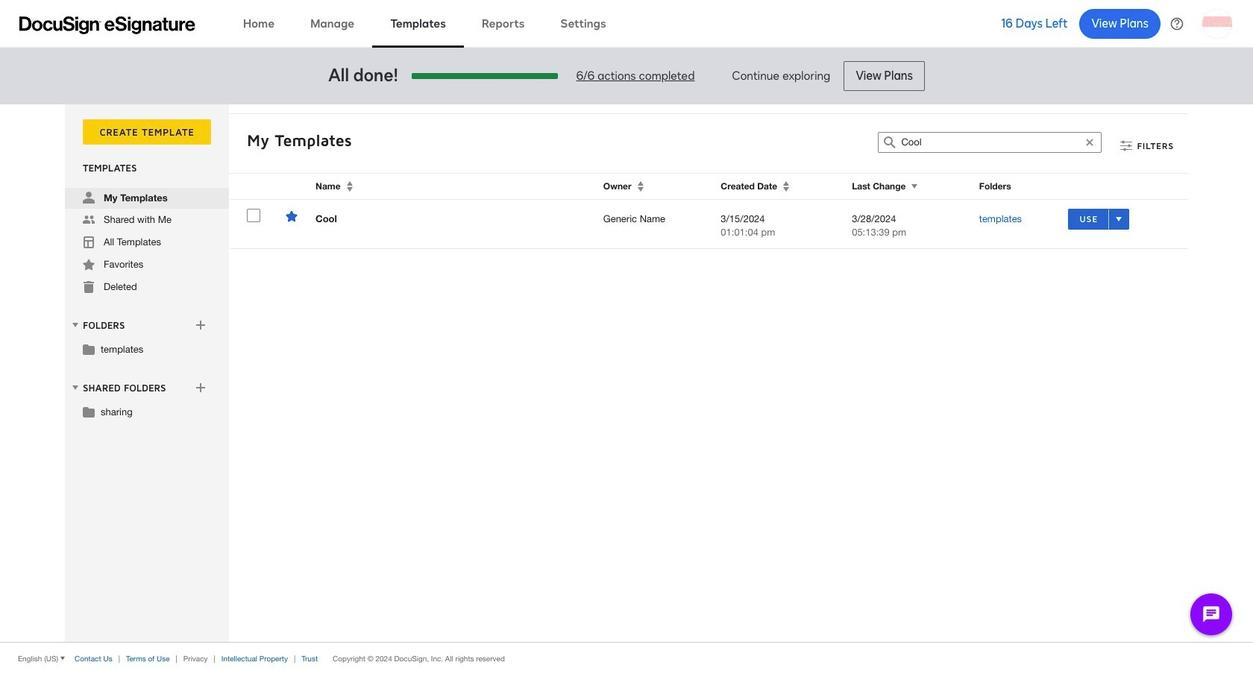 Task type: locate. For each thing, give the bounding box(es) containing it.
shared image
[[83, 214, 95, 226]]

docusign esignature image
[[19, 16, 195, 34]]

view folders image
[[69, 319, 81, 331]]

templates image
[[83, 236, 95, 248]]

star filled image
[[83, 259, 95, 271]]

secondary navigation region
[[65, 104, 1192, 642]]

Search My Templates text field
[[901, 133, 1079, 152]]

more info region
[[0, 642, 1253, 674]]



Task type: describe. For each thing, give the bounding box(es) containing it.
trash image
[[83, 281, 95, 293]]

folder image
[[83, 406, 95, 418]]

view shared folders image
[[69, 382, 81, 394]]

user image
[[83, 192, 95, 204]]

folder image
[[83, 343, 95, 355]]

remove cool from favorites image
[[286, 210, 298, 222]]

your uploaded profile image image
[[1202, 9, 1232, 38]]



